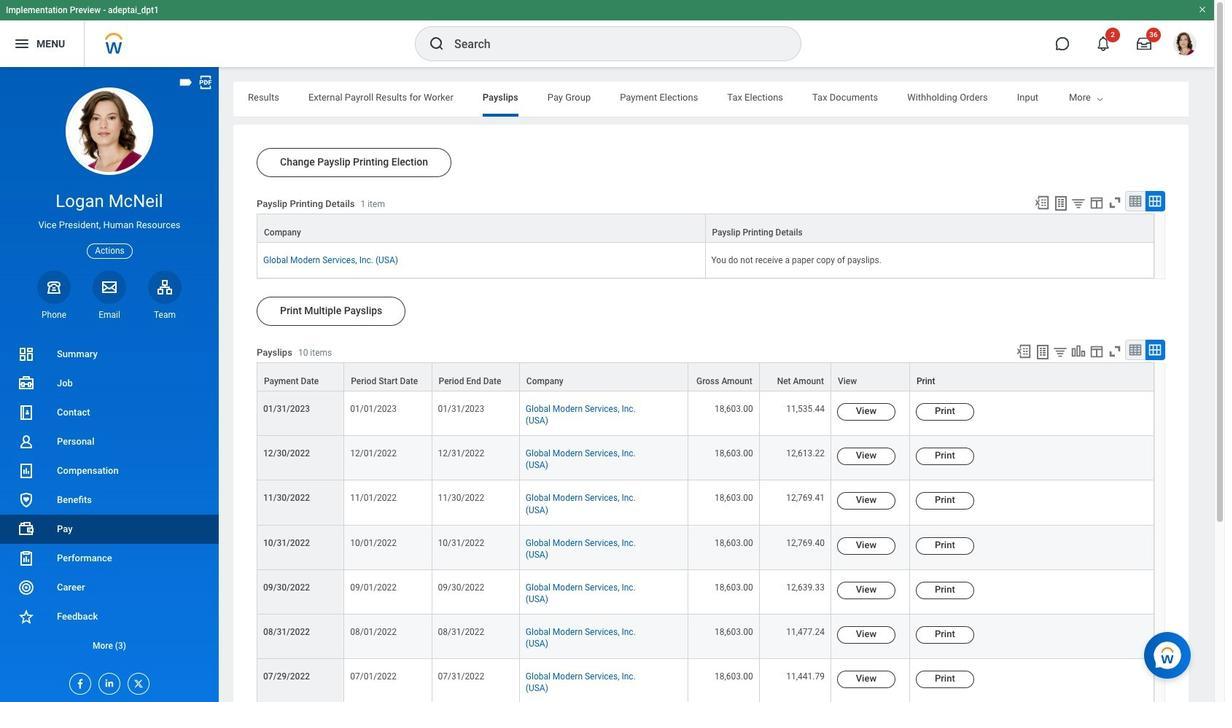 Task type: locate. For each thing, give the bounding box(es) containing it.
export to worksheets image
[[1053, 195, 1070, 212]]

toolbar
[[1028, 191, 1166, 214], [1010, 340, 1166, 363]]

0 vertical spatial click to view/edit grid preferences image
[[1089, 195, 1105, 211]]

select to filter grid data image for export to worksheets image
[[1071, 196, 1087, 211]]

expand table image right table image
[[1148, 343, 1163, 358]]

1 row from the top
[[257, 214, 1155, 243]]

click to view/edit grid preferences image right export to worksheets image
[[1089, 195, 1105, 211]]

fullscreen image left table image
[[1108, 344, 1124, 360]]

job image
[[18, 375, 35, 393]]

9 row from the top
[[257, 615, 1155, 660]]

7 row from the top
[[257, 526, 1155, 570]]

expand table image for table image
[[1148, 343, 1163, 358]]

expand table image
[[1148, 194, 1163, 209], [1148, 343, 1163, 358]]

0 horizontal spatial select to filter grid data image
[[1053, 344, 1069, 360]]

tab list
[[233, 82, 1226, 117]]

linkedin image
[[99, 674, 115, 689]]

toolbar for 1st row from the top
[[1028, 191, 1166, 214]]

1 expand table image from the top
[[1148, 194, 1163, 209]]

select to filter grid data image right export to worksheets image
[[1071, 196, 1087, 211]]

1 vertical spatial toolbar
[[1010, 340, 1166, 363]]

fullscreen image
[[1108, 195, 1124, 211], [1108, 344, 1124, 360]]

0 vertical spatial toolbar
[[1028, 191, 1166, 214]]

click to view/edit grid preferences image left table image
[[1089, 344, 1105, 360]]

select to filter grid data image right export to worksheets icon
[[1053, 344, 1069, 360]]

2 row from the top
[[257, 243, 1155, 279]]

1 horizontal spatial select to filter grid data image
[[1071, 196, 1087, 211]]

export to excel image
[[1016, 344, 1032, 360]]

0 vertical spatial fullscreen image
[[1108, 195, 1124, 211]]

justify image
[[13, 35, 31, 53]]

1 vertical spatial fullscreen image
[[1108, 344, 1124, 360]]

select to filter grid data image
[[1071, 196, 1087, 211], [1053, 344, 1069, 360]]

1 vertical spatial click to view/edit grid preferences image
[[1089, 344, 1105, 360]]

search image
[[428, 35, 446, 53]]

fullscreen image left table icon
[[1108, 195, 1124, 211]]

6 row from the top
[[257, 481, 1155, 526]]

1 click to view/edit grid preferences image from the top
[[1089, 195, 1105, 211]]

summary image
[[18, 346, 35, 363]]

0 vertical spatial expand table image
[[1148, 194, 1163, 209]]

2 click to view/edit grid preferences image from the top
[[1089, 344, 1105, 360]]

expand table image for table icon
[[1148, 194, 1163, 209]]

Search Workday  search field
[[455, 28, 771, 60]]

notifications large image
[[1097, 36, 1111, 51]]

list
[[0, 340, 219, 661]]

10 row from the top
[[257, 660, 1155, 703]]

feedback image
[[18, 608, 35, 626]]

2 fullscreen image from the top
[[1108, 344, 1124, 360]]

phone image
[[44, 279, 64, 296]]

1 vertical spatial expand table image
[[1148, 343, 1163, 358]]

banner
[[0, 0, 1215, 67]]

inbox large image
[[1137, 36, 1152, 51]]

0 vertical spatial select to filter grid data image
[[1071, 196, 1087, 211]]

expand table image right table icon
[[1148, 194, 1163, 209]]

mail image
[[101, 279, 118, 296]]

click to view/edit grid preferences image
[[1089, 195, 1105, 211], [1089, 344, 1105, 360]]

personal image
[[18, 433, 35, 451]]

row
[[257, 214, 1155, 243], [257, 243, 1155, 279], [257, 363, 1155, 392], [257, 392, 1155, 437], [257, 437, 1155, 481], [257, 481, 1155, 526], [257, 526, 1155, 570], [257, 570, 1155, 615], [257, 615, 1155, 660], [257, 660, 1155, 703]]

x image
[[128, 674, 144, 690]]

toolbar for 3rd row from the top
[[1010, 340, 1166, 363]]

2 expand table image from the top
[[1148, 343, 1163, 358]]

1 vertical spatial select to filter grid data image
[[1053, 344, 1069, 360]]



Task type: vqa. For each thing, say whether or not it's contained in the screenshot.
mail 'icon'
yes



Task type: describe. For each thing, give the bounding box(es) containing it.
phone logan mcneil element
[[37, 309, 71, 321]]

export to worksheets image
[[1035, 344, 1052, 361]]

pay image
[[18, 521, 35, 538]]

performance image
[[18, 550, 35, 568]]

career image
[[18, 579, 35, 597]]

export to excel image
[[1035, 195, 1051, 211]]

table image
[[1129, 343, 1143, 358]]

tag image
[[178, 74, 194, 90]]

contact image
[[18, 404, 35, 422]]

4 row from the top
[[257, 392, 1155, 437]]

benefits image
[[18, 492, 35, 509]]

view printable version (pdf) image
[[198, 74, 214, 90]]

close environment banner image
[[1199, 5, 1207, 14]]

facebook image
[[70, 674, 86, 690]]

select to filter grid data image for export to worksheets icon
[[1053, 344, 1069, 360]]

8 row from the top
[[257, 570, 1155, 615]]

profile logan mcneil image
[[1174, 32, 1197, 58]]

5 row from the top
[[257, 437, 1155, 481]]

1 fullscreen image from the top
[[1108, 195, 1124, 211]]

table image
[[1129, 194, 1143, 209]]

team logan mcneil element
[[148, 309, 182, 321]]

view team image
[[156, 279, 174, 296]]

3 row from the top
[[257, 363, 1155, 392]]

compensation image
[[18, 463, 35, 480]]

email logan mcneil element
[[93, 309, 126, 321]]

navigation pane region
[[0, 67, 219, 703]]



